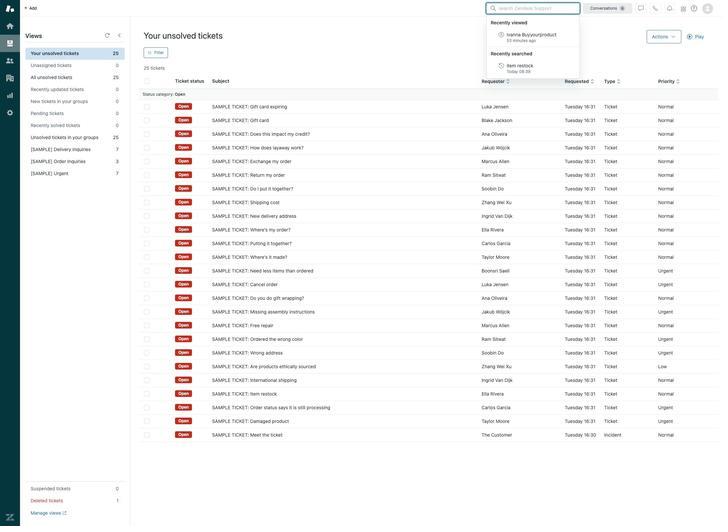 Task type: vqa. For each thing, say whether or not it's contained in the screenshot.
tab list
no



Task type: describe. For each thing, give the bounding box(es) containing it.
get started image
[[6, 22, 14, 30]]

21 row from the top
[[139, 374, 719, 387]]

refresh views pane image
[[105, 33, 110, 38]]

18 row from the top
[[139, 333, 719, 346]]

53 minutes ago text field
[[507, 38, 536, 43]]

hide panel views image
[[117, 33, 122, 38]]

15 row from the top
[[139, 292, 719, 305]]

7 row from the top
[[139, 182, 719, 196]]

zendesk image
[[6, 513, 14, 522]]

notifications image
[[668, 6, 673, 11]]

reporting image
[[6, 91, 14, 100]]

14 row from the top
[[139, 278, 719, 292]]

6 row from the top
[[139, 168, 719, 182]]

main element
[[0, 0, 20, 526]]

11 row from the top
[[139, 237, 719, 250]]

button displays agent's chat status as invisible. image
[[639, 6, 644, 11]]

17 row from the top
[[139, 319, 719, 333]]

24 row from the top
[[139, 415, 719, 428]]

get help image
[[692, 5, 698, 11]]

3 row from the top
[[139, 127, 719, 141]]

23 row from the top
[[139, 401, 719, 415]]

search Zendesk Support field
[[499, 5, 576, 12]]

25 row from the top
[[139, 428, 719, 442]]

5 row from the top
[[139, 155, 719, 168]]



Task type: locate. For each thing, give the bounding box(es) containing it.
0 vertical spatial option
[[487, 29, 580, 46]]

organizations image
[[6, 74, 14, 82]]

option down 53 minutes ago text field
[[487, 60, 580, 77]]

options list box
[[487, 15, 580, 79]]

option
[[487, 29, 580, 46], [487, 60, 580, 77]]

Today 08:39 text field
[[507, 69, 531, 74]]

20 row from the top
[[139, 360, 719, 374]]

opens in a new tab image
[[61, 511, 66, 515]]

zendesk products image
[[682, 7, 686, 11]]

customers image
[[6, 56, 14, 65]]

2 option from the top
[[487, 60, 580, 77]]

4 row from the top
[[139, 141, 719, 155]]

19 row from the top
[[139, 346, 719, 360]]

22 row from the top
[[139, 387, 719, 401]]

admin image
[[6, 108, 14, 117]]

zendesk support image
[[6, 4, 14, 13]]

12 row from the top
[[139, 250, 719, 264]]

9 row from the top
[[139, 209, 719, 223]]

1 option from the top
[[487, 29, 580, 46]]

views image
[[6, 39, 14, 48]]

10 row from the top
[[139, 223, 719, 237]]

8 row from the top
[[139, 196, 719, 209]]

16 row from the top
[[139, 305, 719, 319]]

row
[[139, 100, 719, 114], [139, 114, 719, 127], [139, 127, 719, 141], [139, 141, 719, 155], [139, 155, 719, 168], [139, 168, 719, 182], [139, 182, 719, 196], [139, 196, 719, 209], [139, 209, 719, 223], [139, 223, 719, 237], [139, 237, 719, 250], [139, 250, 719, 264], [139, 264, 719, 278], [139, 278, 719, 292], [139, 292, 719, 305], [139, 305, 719, 319], [139, 319, 719, 333], [139, 333, 719, 346], [139, 346, 719, 360], [139, 360, 719, 374], [139, 374, 719, 387], [139, 387, 719, 401], [139, 401, 719, 415], [139, 415, 719, 428], [139, 428, 719, 442]]

option down search zendesk support field at the top of page
[[487, 29, 580, 46]]

13 row from the top
[[139, 264, 719, 278]]

1 row from the top
[[139, 100, 719, 114]]

1 vertical spatial option
[[487, 60, 580, 77]]

2 row from the top
[[139, 114, 719, 127]]



